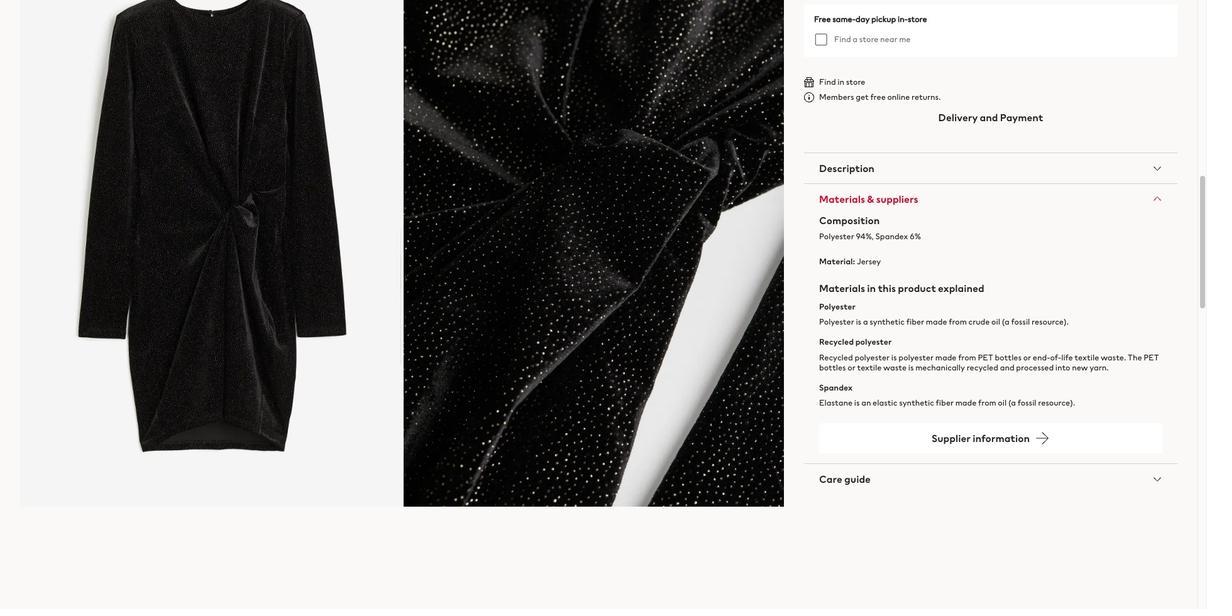 Task type: vqa. For each thing, say whether or not it's contained in the screenshot.
Find for Find in store
yes



Task type: locate. For each thing, give the bounding box(es) containing it.
store left near
[[859, 33, 879, 45]]

2 vertical spatial store
[[846, 76, 866, 88]]

into
[[1056, 362, 1071, 374]]

processed
[[1016, 362, 1054, 374]]

2 vertical spatial made
[[956, 397, 977, 409]]

1 vertical spatial find
[[819, 76, 836, 88]]

resource). inside polyester polyester is a synthetic fiber made from crude oil (a fossil resource).
[[1032, 317, 1069, 329]]

1 materials from the top
[[819, 192, 865, 207]]

from
[[949, 317, 967, 329], [958, 352, 976, 364], [979, 397, 997, 409]]

fiber
[[907, 317, 925, 329], [936, 397, 954, 409]]

made
[[926, 317, 947, 329], [936, 352, 957, 364], [956, 397, 977, 409]]

2 pet from the left
[[1144, 352, 1159, 364]]

bottles up elastane
[[819, 362, 846, 374]]

pet down crude
[[978, 352, 993, 364]]

oil up information on the right of the page
[[998, 397, 1007, 409]]

0 vertical spatial recycled
[[819, 337, 854, 349]]

1 vertical spatial in
[[867, 281, 876, 296]]

1 polyester from the top
[[819, 231, 854, 243]]

free
[[814, 13, 831, 25]]

mechanically
[[916, 362, 965, 374]]

care guide
[[819, 472, 871, 487]]

fossil down processed
[[1018, 397, 1037, 409]]

in
[[838, 76, 845, 88], [867, 281, 876, 296]]

0 horizontal spatial fiber
[[907, 317, 925, 329]]

0 vertical spatial polyester
[[819, 231, 854, 243]]

elastane
[[819, 397, 853, 409]]

material:
[[819, 256, 855, 268]]

materials up composition
[[819, 192, 865, 207]]

is up "elastic"
[[892, 352, 897, 364]]

1 vertical spatial polyester
[[819, 301, 856, 313]]

oil
[[992, 317, 1000, 329], [998, 397, 1007, 409]]

fossil for crude
[[1011, 317, 1030, 329]]

from inside recycled polyester recycled polyester is polyester made from pet bottles or end-of-life textile waste. the pet bottles or textile waste is mechanically recycled and processed into new yarn.
[[958, 352, 976, 364]]

spandex left the 6%
[[876, 231, 908, 243]]

0 vertical spatial from
[[949, 317, 967, 329]]

life
[[1062, 352, 1073, 364]]

1 horizontal spatial textile
[[1075, 352, 1099, 364]]

and right the "delivery"
[[980, 110, 998, 125]]

a down materials in this product explained
[[863, 317, 868, 329]]

3 polyester from the top
[[819, 317, 854, 329]]

find up members
[[819, 76, 836, 88]]

polyester polyester is a synthetic fiber made from crude oil (a fossil resource).
[[819, 301, 1069, 329]]

1 vertical spatial store
[[859, 33, 879, 45]]

store up me
[[908, 13, 927, 25]]

0 horizontal spatial in
[[838, 76, 845, 88]]

explained
[[938, 281, 985, 296]]

0 vertical spatial a
[[853, 33, 858, 45]]

and right recycled
[[1000, 362, 1015, 374]]

oil inside polyester polyester is a synthetic fiber made from crude oil (a fossil resource).
[[992, 317, 1000, 329]]

is inside polyester polyester is a synthetic fiber made from crude oil (a fossil resource).
[[856, 317, 862, 329]]

store
[[908, 13, 927, 25], [859, 33, 879, 45], [846, 76, 866, 88]]

find in store
[[819, 76, 866, 88]]

0 vertical spatial spandex
[[876, 231, 908, 243]]

made inside polyester polyester is a synthetic fiber made from crude oil (a fossil resource).
[[926, 317, 947, 329]]

0 vertical spatial fiber
[[907, 317, 925, 329]]

free
[[871, 91, 886, 103]]

1 vertical spatial materials
[[819, 281, 865, 296]]

recycled
[[967, 362, 999, 374]]

0 horizontal spatial and
[[980, 110, 998, 125]]

and inside button
[[980, 110, 998, 125]]

made inside recycled polyester recycled polyester is polyester made from pet bottles or end-of-life textile waste. the pet bottles or textile waste is mechanically recycled and processed into new yarn.
[[936, 352, 957, 364]]

synthetic right "elastic"
[[899, 397, 934, 409]]

suppliers
[[876, 192, 919, 207]]

(a
[[1002, 317, 1010, 329], [1009, 397, 1016, 409]]

fossil inside polyester polyester is a synthetic fiber made from crude oil (a fossil resource).
[[1011, 317, 1030, 329]]

or up elastane
[[848, 362, 856, 374]]

synthetic
[[870, 317, 905, 329], [899, 397, 934, 409]]

oil inside spandex elastane is an elastic synthetic fiber made from oil (a fossil resource).
[[998, 397, 1007, 409]]

materials & suppliers
[[819, 192, 919, 207]]

recycled
[[819, 337, 854, 349], [819, 352, 853, 364]]

end-
[[1033, 352, 1050, 364]]

pet
[[978, 352, 993, 364], [1144, 352, 1159, 364]]

polyester for composition
[[819, 231, 854, 243]]

1 vertical spatial spandex
[[819, 382, 853, 394]]

1 vertical spatial fiber
[[936, 397, 954, 409]]

2 vertical spatial from
[[979, 397, 997, 409]]

1 horizontal spatial in
[[867, 281, 876, 296]]

1 horizontal spatial spandex
[[876, 231, 908, 243]]

store up get
[[846, 76, 866, 88]]

supplier information
[[932, 431, 1030, 446]]

2 materials from the top
[[819, 281, 865, 296]]

bottles left end-
[[995, 352, 1022, 364]]

resource). down the "into"
[[1038, 397, 1075, 409]]

1 recycled from the top
[[819, 337, 854, 349]]

0 horizontal spatial pet
[[978, 352, 993, 364]]

in-
[[898, 13, 908, 25]]

free same-day pickup in-store
[[814, 13, 927, 25]]

fossil inside spandex elastane is an elastic synthetic fiber made from oil (a fossil resource).
[[1018, 397, 1037, 409]]

find for find a store near me
[[835, 33, 851, 45]]

materials & suppliers button
[[804, 184, 1178, 214]]

in left this
[[867, 281, 876, 296]]

made up supplier information
[[956, 397, 977, 409]]

1 vertical spatial synthetic
[[899, 397, 934, 409]]

fossil
[[1011, 317, 1030, 329], [1018, 397, 1037, 409]]

materials down material:
[[819, 281, 865, 296]]

from down crude
[[958, 352, 976, 364]]

delivery
[[939, 110, 978, 125]]

(a up information on the right of the page
[[1009, 397, 1016, 409]]

find
[[835, 33, 851, 45], [819, 76, 836, 88]]

0 vertical spatial oil
[[992, 317, 1000, 329]]

spandex up elastane
[[819, 382, 853, 394]]

polyester inside composition polyester 94%, spandex 6%
[[819, 231, 854, 243]]

online
[[888, 91, 910, 103]]

knot-detail jersey dress - black/gold-colored - ladies | h&m us 3 image
[[20, 0, 401, 507]]

resource). inside spandex elastane is an elastic synthetic fiber made from oil (a fossil resource).
[[1038, 397, 1075, 409]]

1 horizontal spatial and
[[1000, 362, 1015, 374]]

members
[[819, 91, 854, 103]]

is left an
[[854, 397, 860, 409]]

materials
[[819, 192, 865, 207], [819, 281, 865, 296]]

in for materials
[[867, 281, 876, 296]]

0 vertical spatial made
[[926, 317, 947, 329]]

and
[[980, 110, 998, 125], [1000, 362, 1015, 374]]

from left crude
[[949, 317, 967, 329]]

fossil right crude
[[1011, 317, 1030, 329]]

1 vertical spatial and
[[1000, 362, 1015, 374]]

same-
[[833, 13, 856, 25]]

get
[[856, 91, 869, 103]]

product
[[898, 281, 936, 296]]

polyester
[[856, 337, 892, 349], [855, 352, 890, 364], [899, 352, 934, 364]]

or
[[1024, 352, 1031, 364], [848, 362, 856, 374]]

textile right life
[[1075, 352, 1099, 364]]

(a inside spandex elastane is an elastic synthetic fiber made from oil (a fossil resource).
[[1009, 397, 1016, 409]]

0 vertical spatial materials
[[819, 192, 865, 207]]

polyester
[[819, 231, 854, 243], [819, 301, 856, 313], [819, 317, 854, 329]]

2 vertical spatial polyester
[[819, 317, 854, 329]]

resource). up of-
[[1032, 317, 1069, 329]]

pet right the in the right bottom of the page
[[1144, 352, 1159, 364]]

bottles
[[995, 352, 1022, 364], [819, 362, 846, 374]]

made down product
[[926, 317, 947, 329]]

1 vertical spatial fossil
[[1018, 397, 1037, 409]]

or left end-
[[1024, 352, 1031, 364]]

in up members
[[838, 76, 845, 88]]

description button
[[804, 153, 1178, 184]]

store for find a store near me
[[859, 33, 879, 45]]

94%,
[[856, 231, 874, 243]]

from inside polyester polyester is a synthetic fiber made from crude oil (a fossil resource).
[[949, 317, 967, 329]]

a
[[853, 33, 858, 45], [863, 317, 868, 329]]

and inside recycled polyester recycled polyester is polyester made from pet bottles or end-of-life textile waste. the pet bottles or textile waste is mechanically recycled and processed into new yarn.
[[1000, 362, 1015, 374]]

oil right crude
[[992, 317, 1000, 329]]

textile left waste
[[857, 362, 882, 374]]

1 vertical spatial from
[[958, 352, 976, 364]]

is down materials in this product explained
[[856, 317, 862, 329]]

1 vertical spatial recycled
[[819, 352, 853, 364]]

2 polyester from the top
[[819, 301, 856, 313]]

find down same- at top
[[835, 33, 851, 45]]

spandex
[[876, 231, 908, 243], [819, 382, 853, 394]]

0 vertical spatial find
[[835, 33, 851, 45]]

0 vertical spatial in
[[838, 76, 845, 88]]

a down day
[[853, 33, 858, 45]]

0 vertical spatial fossil
[[1011, 317, 1030, 329]]

a inside polyester polyester is a synthetic fiber made from crude oil (a fossil resource).
[[863, 317, 868, 329]]

supplier information button
[[819, 424, 1163, 454]]

yarn.
[[1090, 362, 1109, 374]]

materials inside dropdown button
[[819, 192, 865, 207]]

0 vertical spatial and
[[980, 110, 998, 125]]

0 vertical spatial resource).
[[1032, 317, 1069, 329]]

waste.
[[1101, 352, 1126, 364]]

1 horizontal spatial bottles
[[995, 352, 1022, 364]]

textile
[[1075, 352, 1099, 364], [857, 362, 882, 374]]

composition
[[819, 213, 880, 228]]

materials in this product explained
[[819, 281, 985, 296]]

0 vertical spatial (a
[[1002, 317, 1010, 329]]

care
[[819, 472, 843, 487]]

synthetic down this
[[870, 317, 905, 329]]

(a right crude
[[1002, 317, 1010, 329]]

1 horizontal spatial a
[[863, 317, 868, 329]]

from down recycled
[[979, 397, 997, 409]]

1 vertical spatial oil
[[998, 397, 1007, 409]]

0 vertical spatial synthetic
[[870, 317, 905, 329]]

fiber down product
[[907, 317, 925, 329]]

(a for crude
[[1002, 317, 1010, 329]]

pickup
[[872, 13, 896, 25]]

1 horizontal spatial fiber
[[936, 397, 954, 409]]

1 horizontal spatial pet
[[1144, 352, 1159, 364]]

fiber down mechanically
[[936, 397, 954, 409]]

day
[[856, 13, 870, 25]]

1 vertical spatial a
[[863, 317, 868, 329]]

0 horizontal spatial spandex
[[819, 382, 853, 394]]

1 vertical spatial resource).
[[1038, 397, 1075, 409]]

1 vertical spatial (a
[[1009, 397, 1016, 409]]

is
[[856, 317, 862, 329], [892, 352, 897, 364], [909, 362, 914, 374], [854, 397, 860, 409]]

spandex inside composition polyester 94%, spandex 6%
[[876, 231, 908, 243]]

made up spandex elastane is an elastic synthetic fiber made from oil (a fossil resource).
[[936, 352, 957, 364]]

resource).
[[1032, 317, 1069, 329], [1038, 397, 1075, 409]]

(a inside polyester polyester is a synthetic fiber made from crude oil (a fossil resource).
[[1002, 317, 1010, 329]]

1 vertical spatial made
[[936, 352, 957, 364]]



Task type: describe. For each thing, give the bounding box(es) containing it.
fiber inside spandex elastane is an elastic synthetic fiber made from oil (a fossil resource).
[[936, 397, 954, 409]]

0 vertical spatial store
[[908, 13, 927, 25]]

0 horizontal spatial a
[[853, 33, 858, 45]]

synthetic inside spandex elastane is an elastic synthetic fiber made from oil (a fossil resource).
[[899, 397, 934, 409]]

is inside spandex elastane is an elastic synthetic fiber made from oil (a fossil resource).
[[854, 397, 860, 409]]

material: jersey
[[819, 256, 881, 268]]

made for fiber
[[926, 317, 947, 329]]

1 horizontal spatial or
[[1024, 352, 1031, 364]]

0 horizontal spatial bottles
[[819, 362, 846, 374]]

supplier
[[932, 431, 971, 446]]

jersey
[[857, 256, 881, 268]]

materials for materials in this product explained
[[819, 281, 865, 296]]

polyester for polyester
[[819, 317, 854, 329]]

from for crude
[[949, 317, 967, 329]]

fossil for from
[[1018, 397, 1037, 409]]

find in store button
[[804, 76, 866, 88]]

fiber inside polyester polyester is a synthetic fiber made from crude oil (a fossil resource).
[[907, 317, 925, 329]]

polyester up an
[[855, 352, 890, 364]]

recycled polyester recycled polyester is polyester made from pet bottles or end-of-life textile waste. the pet bottles or textile waste is mechanically recycled and processed into new yarn.
[[819, 337, 1159, 374]]

an
[[862, 397, 871, 409]]

polyester up waste
[[856, 337, 892, 349]]

description
[[819, 161, 875, 176]]

information
[[973, 431, 1030, 446]]

waste
[[884, 362, 907, 374]]

2 recycled from the top
[[819, 352, 853, 364]]

is right waste
[[909, 362, 914, 374]]

store for find in store
[[846, 76, 866, 88]]

materials for materials & suppliers
[[819, 192, 865, 207]]

payment
[[1000, 110, 1044, 125]]

delivery and payment
[[939, 110, 1044, 125]]

composition polyester 94%, spandex 6%
[[819, 213, 921, 243]]

delivery and payment button
[[804, 102, 1178, 133]]

0 horizontal spatial or
[[848, 362, 856, 374]]

resource). for polyester is a synthetic fiber made from crude oil (a fossil resource).
[[1032, 317, 1069, 329]]

(a for from
[[1009, 397, 1016, 409]]

spandex inside spandex elastane is an elastic synthetic fiber made from oil (a fossil resource).
[[819, 382, 853, 394]]

members get free online returns.
[[819, 91, 941, 103]]

find for find in store
[[819, 76, 836, 88]]

polyester up spandex elastane is an elastic synthetic fiber made from oil (a fossil resource).
[[899, 352, 934, 364]]

me
[[899, 33, 911, 45]]

from for pet
[[958, 352, 976, 364]]

guide
[[845, 472, 871, 487]]

returns.
[[912, 91, 941, 103]]

elastic
[[873, 397, 898, 409]]

knot-detail jersey dress - black/gold-colored - ladies | h&m us 4 image
[[403, 0, 784, 507]]

this
[[878, 281, 896, 296]]

0 horizontal spatial textile
[[857, 362, 882, 374]]

synthetic inside polyester polyester is a synthetic fiber made from crude oil (a fossil resource).
[[870, 317, 905, 329]]

new
[[1072, 362, 1088, 374]]

&
[[867, 192, 874, 207]]

1 pet from the left
[[978, 352, 993, 364]]

oil for from
[[998, 397, 1007, 409]]

6%
[[910, 231, 921, 243]]

from inside spandex elastane is an elastic synthetic fiber made from oil (a fossil resource).
[[979, 397, 997, 409]]

resource). for elastane is an elastic synthetic fiber made from oil (a fossil resource).
[[1038, 397, 1075, 409]]

of-
[[1050, 352, 1062, 364]]

find a store near me
[[835, 33, 911, 45]]

made inside spandex elastane is an elastic synthetic fiber made from oil (a fossil resource).
[[956, 397, 977, 409]]

near
[[880, 33, 898, 45]]

the
[[1128, 352, 1142, 364]]

made for polyester
[[936, 352, 957, 364]]

oil for crude
[[992, 317, 1000, 329]]

spandex elastane is an elastic synthetic fiber made from oil (a fossil resource).
[[819, 382, 1075, 409]]

in for find
[[838, 76, 845, 88]]

crude
[[969, 317, 990, 329]]

care guide button
[[804, 465, 1178, 495]]



